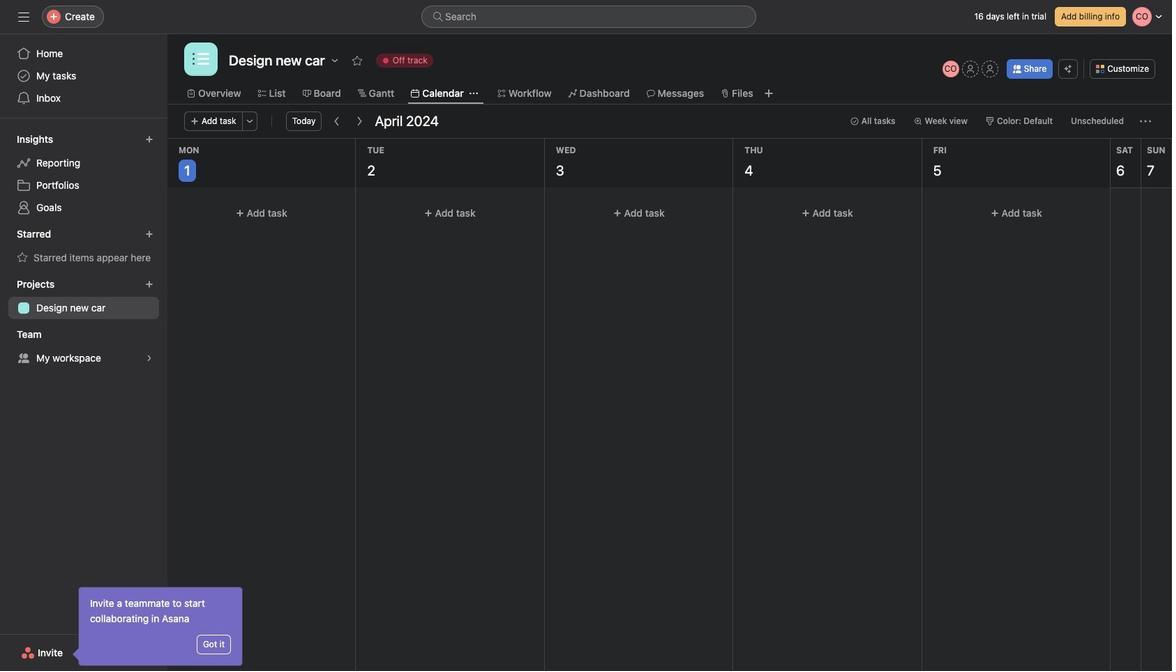 Task type: vqa. For each thing, say whether or not it's contained in the screenshot.
the right 'More actions' icon
yes



Task type: locate. For each thing, give the bounding box(es) containing it.
tab actions image
[[469, 89, 478, 98]]

new project or portfolio image
[[145, 281, 154, 289]]

1 horizontal spatial more actions image
[[1140, 116, 1151, 127]]

tooltip
[[75, 588, 242, 666]]

more actions image
[[1140, 116, 1151, 127], [245, 117, 254, 126]]

projects element
[[0, 272, 167, 322]]

teams element
[[0, 322, 167, 373]]

hide sidebar image
[[18, 11, 29, 22]]

add to starred image
[[351, 55, 363, 66]]

ask ai image
[[1064, 65, 1073, 73]]

list image
[[193, 51, 209, 68]]

insights element
[[0, 127, 167, 222]]

list box
[[421, 6, 756, 28]]



Task type: describe. For each thing, give the bounding box(es) containing it.
previous week image
[[332, 116, 343, 127]]

next week image
[[354, 116, 365, 127]]

manage project members image
[[943, 61, 959, 77]]

starred element
[[0, 222, 167, 272]]

add items to starred image
[[145, 230, 154, 239]]

new insights image
[[145, 135, 154, 144]]

add tab image
[[763, 88, 774, 99]]

global element
[[0, 34, 167, 118]]

0 horizontal spatial more actions image
[[245, 117, 254, 126]]

see details, my workspace image
[[145, 354, 154, 363]]



